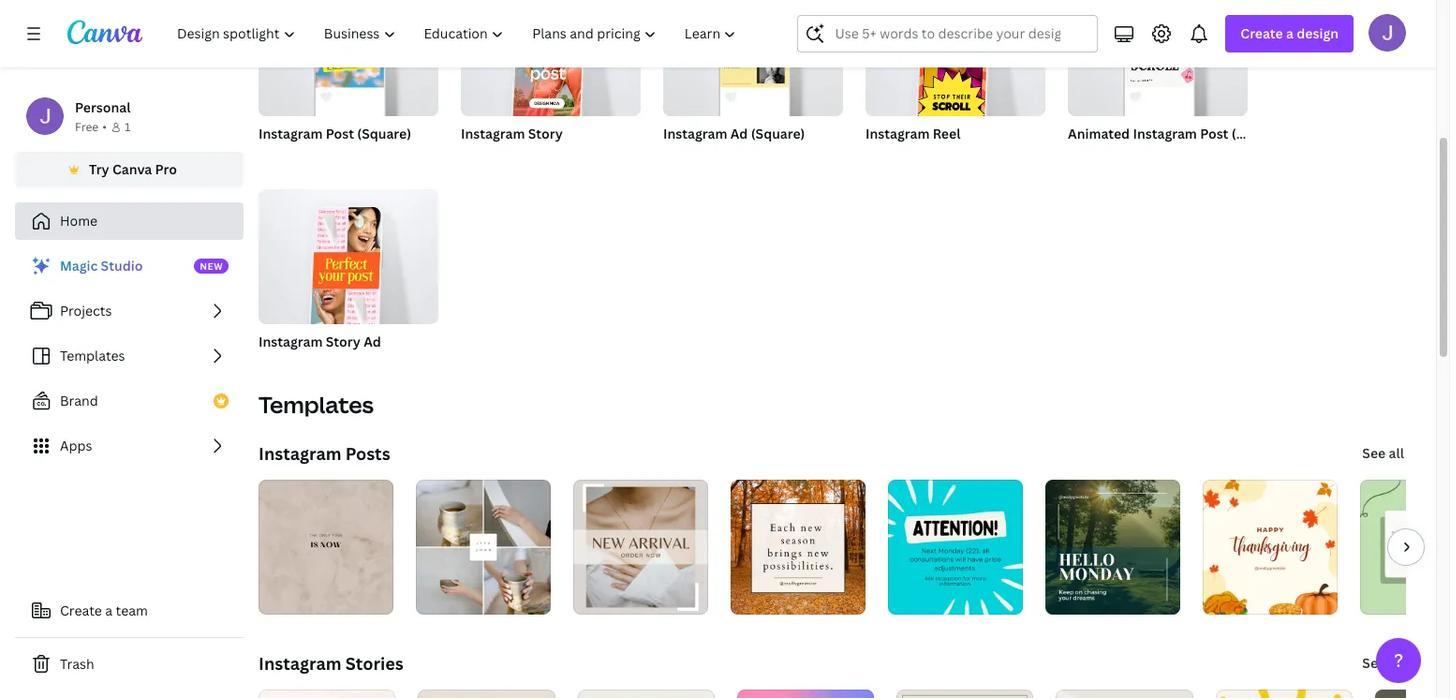 Task type: locate. For each thing, give the bounding box(es) containing it.
instagram story ad 1080 × 1920 px
[[259, 333, 381, 373]]

create inside button
[[60, 602, 102, 619]]

1080 × 1920 px button for instagram reel
[[866, 148, 966, 167]]

(square) inside animated instagram post (square) 1080 × 1080 px
[[1232, 125, 1286, 142]]

try
[[89, 160, 109, 178]]

px inside the instagram story ad 1080 × 1920 px
[[327, 357, 340, 373]]

trash link
[[15, 646, 244, 683]]

create a design button
[[1226, 15, 1354, 52]]

story for instagram story
[[528, 125, 563, 142]]

story inside the instagram story ad 1080 × 1920 px
[[326, 333, 361, 350]]

0 horizontal spatial create
[[60, 602, 102, 619]]

home link
[[15, 202, 244, 240]]

0 horizontal spatial ad
[[364, 333, 381, 350]]

instagram post (square)
[[259, 125, 411, 142]]

create left design
[[1241, 24, 1284, 42]]

instagram inside instagram ad (square) 1080 × 1080 px
[[663, 125, 728, 142]]

1 horizontal spatial a
[[1287, 24, 1294, 42]]

1 vertical spatial all
[[1389, 654, 1405, 672]]

1 vertical spatial see all link
[[1361, 645, 1407, 682]]

create left 'team'
[[60, 602, 102, 619]]

ad inside the instagram story ad 1080 × 1920 px
[[364, 333, 381, 350]]

templates
[[60, 347, 125, 365], [259, 389, 374, 420]]

projects
[[60, 302, 112, 320]]

2 see all from the top
[[1363, 654, 1405, 672]]

see for stories
[[1363, 654, 1386, 672]]

story for instagram story ad
[[326, 333, 361, 350]]

group inside animated instagram post (square) group
[[1068, 0, 1248, 116]]

px inside the instagram story 1080 × 1920 px
[[530, 149, 543, 165]]

create inside dropdown button
[[1241, 24, 1284, 42]]

2 horizontal spatial (square)
[[1232, 125, 1286, 142]]

group for instagram post (square)
[[259, 0, 439, 116]]

2 see all link from the top
[[1361, 645, 1407, 682]]

1 see from the top
[[1363, 444, 1386, 462]]

group for instagram ad (square)
[[663, 0, 843, 116]]

create for create a team
[[60, 602, 102, 619]]

×
[[492, 149, 497, 165], [695, 149, 700, 165], [897, 149, 902, 165], [1099, 149, 1105, 165], [290, 357, 295, 373]]

canva
[[112, 160, 152, 178]]

a left design
[[1287, 24, 1294, 42]]

list
[[15, 247, 244, 465]]

1080 × 1920 px button inside instagram story group
[[461, 148, 561, 167]]

1920
[[500, 149, 527, 165], [905, 149, 932, 165], [298, 357, 325, 373]]

3 (square) from the left
[[1232, 125, 1286, 142]]

create a team
[[60, 602, 148, 619]]

(square) inside instagram ad (square) 1080 × 1080 px
[[751, 125, 805, 142]]

•
[[102, 119, 107, 135]]

1080 inside button
[[866, 149, 894, 165]]

brand
[[60, 392, 98, 409]]

1080 × 1920 px button
[[461, 148, 561, 167], [866, 148, 966, 167]]

0 vertical spatial see all link
[[1361, 435, 1407, 472]]

instagram inside the instagram story 1080 × 1920 px
[[461, 125, 525, 142]]

see all
[[1363, 444, 1405, 462], [1363, 654, 1405, 672]]

instagram for instagram story 1080 × 1920 px
[[461, 125, 525, 142]]

0 vertical spatial a
[[1287, 24, 1294, 42]]

0 horizontal spatial 1920
[[298, 357, 325, 373]]

1 horizontal spatial create
[[1241, 24, 1284, 42]]

instagram ad (square) group
[[663, 0, 843, 167]]

templates down projects on the top left of page
[[60, 347, 125, 365]]

0 horizontal spatial (square)
[[357, 125, 411, 142]]

a for design
[[1287, 24, 1294, 42]]

1 1080 × 1920 px button from the left
[[461, 148, 561, 167]]

instagram inside animated instagram post (square) 1080 × 1080 px
[[1133, 125, 1197, 142]]

0 vertical spatial see
[[1363, 444, 1386, 462]]

1 vertical spatial story
[[326, 333, 361, 350]]

0 vertical spatial create
[[1241, 24, 1284, 42]]

instagram for instagram stories
[[259, 652, 341, 675]]

1 vertical spatial see
[[1363, 654, 1386, 672]]

1 horizontal spatial ad
[[731, 125, 748, 142]]

instagram for instagram reel
[[866, 125, 930, 142]]

apps
[[60, 437, 92, 454]]

1080
[[461, 149, 489, 165], [663, 149, 692, 165], [703, 149, 731, 165], [866, 149, 894, 165], [1068, 149, 1097, 165], [1107, 149, 1136, 165], [259, 357, 287, 373]]

0 vertical spatial story
[[528, 125, 563, 142]]

design
[[1297, 24, 1339, 42]]

templates up instagram posts
[[259, 389, 374, 420]]

post inside animated instagram post (square) 1080 × 1080 px
[[1201, 125, 1229, 142]]

a left 'team'
[[105, 602, 113, 619]]

magic studio
[[60, 257, 143, 275]]

1 horizontal spatial 1920
[[500, 149, 527, 165]]

0 horizontal spatial a
[[105, 602, 113, 619]]

px inside animated instagram post (square) 1080 × 1080 px
[[1139, 149, 1151, 165]]

(square) for instagram post (square)
[[357, 125, 411, 142]]

instagram
[[259, 125, 323, 142], [461, 125, 525, 142], [663, 125, 728, 142], [866, 125, 930, 142], [1133, 125, 1197, 142], [259, 333, 323, 350], [259, 442, 341, 465], [259, 652, 341, 675]]

× inside the instagram story ad 1080 × 1920 px
[[290, 357, 295, 373]]

None search field
[[798, 15, 1099, 52]]

instagram inside the instagram story ad 1080 × 1920 px
[[259, 333, 323, 350]]

1 horizontal spatial post
[[1201, 125, 1229, 142]]

1 vertical spatial templates
[[259, 389, 374, 420]]

see
[[1363, 444, 1386, 462], [1363, 654, 1386, 672]]

new
[[200, 260, 223, 273]]

× inside instagram ad (square) 1080 × 1080 px
[[695, 149, 700, 165]]

a inside button
[[105, 602, 113, 619]]

1080 × 1920 px button inside instagram reel group
[[866, 148, 966, 167]]

story inside the instagram story 1080 × 1920 px
[[528, 125, 563, 142]]

0 vertical spatial see all
[[1363, 444, 1405, 462]]

instagram reel group
[[866, 0, 1046, 167]]

1 (square) from the left
[[357, 125, 411, 142]]

post
[[326, 125, 354, 142], [1201, 125, 1229, 142]]

0 horizontal spatial story
[[326, 333, 361, 350]]

create a team button
[[15, 592, 244, 630]]

see all link
[[1361, 435, 1407, 472], [1361, 645, 1407, 682]]

projects link
[[15, 292, 244, 330]]

2 see from the top
[[1363, 654, 1386, 672]]

0 vertical spatial templates
[[60, 347, 125, 365]]

top level navigation element
[[165, 15, 753, 52]]

1 horizontal spatial story
[[528, 125, 563, 142]]

ad
[[731, 125, 748, 142], [364, 333, 381, 350]]

group
[[259, 0, 439, 116], [461, 0, 641, 127], [663, 0, 843, 116], [866, 0, 1046, 127], [1068, 0, 1248, 116], [259, 182, 439, 335]]

0 vertical spatial all
[[1389, 444, 1405, 462]]

2 1080 × 1920 px button from the left
[[866, 148, 966, 167]]

instagram for instagram posts
[[259, 442, 341, 465]]

1 see all from the top
[[1363, 444, 1405, 462]]

1 vertical spatial ad
[[364, 333, 381, 350]]

1 vertical spatial see all
[[1363, 654, 1405, 672]]

1 horizontal spatial templates
[[259, 389, 374, 420]]

2 all from the top
[[1389, 654, 1405, 672]]

1 see all link from the top
[[1361, 435, 1407, 472]]

all
[[1389, 444, 1405, 462], [1389, 654, 1405, 672]]

a inside dropdown button
[[1287, 24, 1294, 42]]

apps link
[[15, 427, 244, 465]]

story
[[528, 125, 563, 142], [326, 333, 361, 350]]

1920 inside button
[[905, 149, 932, 165]]

2 horizontal spatial 1920
[[905, 149, 932, 165]]

a
[[1287, 24, 1294, 42], [105, 602, 113, 619]]

2 (square) from the left
[[751, 125, 805, 142]]

1 vertical spatial create
[[60, 602, 102, 619]]

home
[[60, 212, 98, 230]]

instagram story 1080 × 1920 px
[[461, 125, 563, 165]]

0 horizontal spatial post
[[326, 125, 354, 142]]

1 horizontal spatial 1080 × 1920 px button
[[866, 148, 966, 167]]

1 horizontal spatial (square)
[[751, 125, 805, 142]]

1 vertical spatial a
[[105, 602, 113, 619]]

team
[[116, 602, 148, 619]]

create
[[1241, 24, 1284, 42], [60, 602, 102, 619]]

see all for stories
[[1363, 654, 1405, 672]]

2 post from the left
[[1201, 125, 1229, 142]]

(square)
[[357, 125, 411, 142], [751, 125, 805, 142], [1232, 125, 1286, 142]]

0 horizontal spatial 1080 × 1920 px button
[[461, 148, 561, 167]]

0 horizontal spatial templates
[[60, 347, 125, 365]]

0 vertical spatial ad
[[731, 125, 748, 142]]

instagram for instagram story ad 1080 × 1920 px
[[259, 333, 323, 350]]

1 all from the top
[[1389, 444, 1405, 462]]

px
[[530, 149, 543, 165], [734, 149, 746, 165], [935, 149, 947, 165], [1139, 149, 1151, 165], [327, 357, 340, 373]]



Task type: vqa. For each thing, say whether or not it's contained in the screenshot.
'Instagram' inside Animated Instagram Post (Square) 1080 × 1080 px
yes



Task type: describe. For each thing, give the bounding box(es) containing it.
instagram stories link
[[259, 652, 404, 675]]

free •
[[75, 119, 107, 135]]

instagram story group
[[461, 0, 641, 167]]

create for create a design
[[1241, 24, 1284, 42]]

1080 × 1920 px button for instagram story
[[461, 148, 561, 167]]

personal
[[75, 98, 131, 116]]

instagram story ad group
[[259, 182, 439, 375]]

× inside the instagram story 1080 × 1920 px
[[492, 149, 497, 165]]

all for instagram posts
[[1389, 444, 1405, 462]]

templates link
[[15, 337, 244, 375]]

see all link for stories
[[1361, 645, 1407, 682]]

list containing magic studio
[[15, 247, 244, 465]]

px inside button
[[935, 149, 947, 165]]

1920 inside the instagram story ad 1080 × 1920 px
[[298, 357, 325, 373]]

1080 inside the instagram story ad 1080 × 1920 px
[[259, 357, 287, 373]]

instagram stories
[[259, 652, 404, 675]]

1080 inside the instagram story 1080 × 1920 px
[[461, 149, 489, 165]]

ad inside instagram ad (square) 1080 × 1080 px
[[731, 125, 748, 142]]

pro
[[155, 160, 177, 178]]

group for animated instagram post (square)
[[1068, 0, 1248, 116]]

1 post from the left
[[326, 125, 354, 142]]

animated
[[1068, 125, 1130, 142]]

studio
[[101, 257, 143, 275]]

see all link for posts
[[1361, 435, 1407, 472]]

reel
[[933, 125, 961, 142]]

instagram for instagram ad (square) 1080 × 1080 px
[[663, 125, 728, 142]]

instagram posts link
[[259, 442, 390, 465]]

instagram ad (square) 1080 × 1080 px
[[663, 125, 805, 165]]

group for instagram story ad
[[259, 182, 439, 335]]

create a design
[[1241, 24, 1339, 42]]

instagram posts
[[259, 442, 390, 465]]

px inside instagram ad (square) 1080 × 1080 px
[[734, 149, 746, 165]]

see all for posts
[[1363, 444, 1405, 462]]

× inside animated instagram post (square) 1080 × 1080 px
[[1099, 149, 1105, 165]]

posts
[[345, 442, 390, 465]]

trash
[[60, 655, 94, 673]]

all for instagram stories
[[1389, 654, 1405, 672]]

(square) for instagram ad (square) 1080 × 1080 px
[[751, 125, 805, 142]]

try canva pro button
[[15, 152, 244, 187]]

free
[[75, 119, 99, 135]]

try canva pro
[[89, 160, 177, 178]]

× inside instagram reel group
[[897, 149, 902, 165]]

animated instagram post (square) group
[[1068, 0, 1286, 167]]

brand link
[[15, 382, 244, 420]]

instagram post (square) group
[[259, 0, 439, 167]]

jacob simon image
[[1369, 14, 1407, 52]]

Search search field
[[835, 16, 1061, 52]]

1920 inside the instagram story 1080 × 1920 px
[[500, 149, 527, 165]]

group for instagram story
[[461, 0, 641, 127]]

1
[[125, 119, 130, 135]]

magic
[[60, 257, 98, 275]]

instagram reel
[[866, 125, 961, 142]]

templates inside list
[[60, 347, 125, 365]]

instagram for instagram post (square)
[[259, 125, 323, 142]]

animated instagram post (square) 1080 × 1080 px
[[1068, 125, 1286, 165]]

see for posts
[[1363, 444, 1386, 462]]

group for instagram reel
[[866, 0, 1046, 127]]

a for team
[[105, 602, 113, 619]]

stories
[[345, 652, 404, 675]]

1080 × 1920 px
[[866, 149, 947, 165]]



